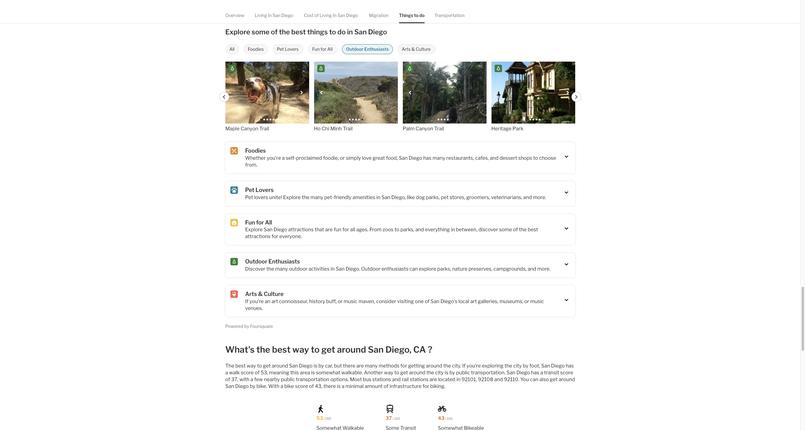 Task type: locate. For each thing, give the bounding box(es) containing it.
stations up amount
[[372, 377, 391, 383]]

2 horizontal spatial slide 4 dot image
[[447, 119, 449, 121]]

way inside another way to get around the city is by public transportation. san diego has a transit score of 37, with a few nearby public transportation options.
[[384, 370, 393, 376]]

and inside outdoor enthusiasts discover the many outdoor activities in san diego. outdoor enthusiasts can explore parks, nature preserves, campgrounds, and more.
[[528, 266, 536, 272]]

/ right 43
[[445, 417, 446, 421]]

1 horizontal spatial in
[[333, 13, 337, 18]]

enthusiasts for outdoor enthusiasts
[[364, 47, 389, 52]]

2 art from the left
[[470, 299, 477, 305]]

pet lovers pet lovers unite! explore the many pet-friendly amenities in san diego, like dog parks, pet stores, groomers, veterinarians, and more.
[[245, 187, 546, 200]]

local
[[458, 299, 469, 305]]

1 slide 4 dot image from the left
[[269, 119, 271, 121]]

0 horizontal spatial art
[[271, 299, 278, 305]]

if right city. at the right bottom
[[462, 363, 466, 369]]

1 horizontal spatial you're
[[267, 155, 281, 161]]

palm canyon trail
[[403, 126, 444, 132]]

0 horizontal spatial city
[[435, 370, 444, 376]]

a left self-
[[282, 155, 285, 161]]

the best way to get around san diego is by car, but there are many methods for getting around the city.
[[225, 363, 461, 369]]

san inside arts & culture if you're an art connoisseur, history buff, or music maven, consider visiting one of san diego's local art galleries, museums, or music venues.
[[431, 299, 439, 305]]

many left outdoor
[[275, 266, 288, 272]]

and inside fun for all explore san diego attractions that are fun for all ages. from zoos to parks, and everything in between, discover some of the best attractions for everyone.
[[415, 227, 424, 233]]

for left all
[[342, 227, 349, 233]]

1 vertical spatial has
[[566, 363, 574, 369]]

if you're exploring the city by foot, san diego has a walk score of 53, meaning this area is somewhat walkable.
[[225, 363, 574, 376]]

0 horizontal spatial stations
[[372, 377, 391, 383]]

are
[[325, 227, 333, 233], [356, 363, 364, 369], [430, 377, 437, 383]]

0 horizontal spatial score
[[241, 370, 254, 376]]

1 horizontal spatial culture
[[416, 47, 431, 52]]

37,
[[231, 377, 238, 383]]

foodie,
[[323, 155, 339, 161]]

can right "you"
[[530, 377, 538, 383]]

1 horizontal spatial fun
[[312, 47, 320, 52]]

art right local
[[470, 299, 477, 305]]

0 horizontal spatial in
[[268, 13, 272, 18]]

that
[[315, 227, 324, 233]]

2 slide 2 dot image from the left
[[529, 119, 531, 121]]

maven,
[[358, 299, 375, 305]]

between,
[[456, 227, 477, 233]]

art right an
[[271, 299, 278, 305]]

next image
[[566, 91, 570, 95], [575, 95, 578, 99]]

1 vertical spatial explore
[[283, 195, 301, 200]]

more. inside "pet lovers pet lovers unite! explore the many pet-friendly amenities in san diego, like dog parks, pet stores, groomers, veterinarians, and more."
[[533, 195, 546, 200]]

1 horizontal spatial 100
[[394, 417, 400, 421]]

slide 5 dot image
[[450, 119, 452, 121], [538, 119, 540, 121]]

for down lovers
[[256, 219, 264, 226]]

2 horizontal spatial 100
[[447, 417, 453, 421]]

1 horizontal spatial /
[[393, 417, 394, 421]]

1 vertical spatial attractions
[[245, 234, 270, 240]]

culture for arts & culture
[[416, 47, 431, 52]]

chi
[[322, 126, 329, 132]]

san inside "pet lovers pet lovers unite! explore the many pet-friendly amenities in san diego, like dog parks, pet stores, groomers, veterinarians, and more."
[[381, 195, 390, 200]]

fun inside fun for all explore san diego attractions that are fun for all ages. from zoos to parks, and everything in between, discover some of the best attractions for everyone.
[[245, 219, 255, 226]]

1 trail from the left
[[259, 126, 269, 132]]

there inside you can also get around san diego by bike. with a bike score of 43, there is a minimal amount of infrastructure for biking.
[[323, 384, 336, 390]]

0 horizontal spatial culture
[[264, 291, 284, 298]]

in up outdoor enthusiasts
[[347, 28, 353, 36]]

0 vertical spatial diego,
[[391, 195, 406, 200]]

1 horizontal spatial lovers
[[285, 47, 299, 52]]

with
[[268, 384, 279, 390]]

100 inside 37 / 100
[[394, 417, 400, 421]]

0 horizontal spatial do
[[337, 28, 346, 36]]

1 horizontal spatial trail
[[343, 126, 353, 132]]

1 slide 5 dot image from the left
[[272, 119, 274, 121]]

city inside "if you're exploring the city by foot, san diego has a walk score of 53, meaning this area is somewhat walkable."
[[513, 363, 522, 369]]

2 slide 4 dot image from the left
[[358, 119, 360, 121]]

living
[[255, 13, 267, 18], [320, 13, 332, 18]]

maple
[[225, 126, 240, 132]]

connoisseur,
[[279, 299, 308, 305]]

1 horizontal spatial slide 1 dot image
[[437, 119, 439, 121]]

or right museums,
[[524, 299, 529, 305]]

diego inside foodies whether you're a self-proclaimed foodie, or simply love great food, san diego has many restaurants, cafes, and dessert shops to choose from.
[[409, 155, 422, 161]]

if
[[245, 299, 248, 305], [462, 363, 466, 369]]

lovers up lovers
[[256, 187, 274, 193]]

culture inside arts & culture if you're an art connoisseur, history buff, or music maven, consider visiting one of san diego's local art galleries, museums, or music venues.
[[264, 291, 284, 298]]

0 vertical spatial &
[[411, 47, 415, 52]]

1 canyon from the left
[[241, 126, 258, 132]]

is down options. on the bottom left of the page
[[337, 384, 341, 390]]

is up located
[[445, 370, 448, 376]]

parks, inside "pet lovers pet lovers unite! explore the many pet-friendly amenities in san diego, like dog parks, pet stores, groomers, veterinarians, and more."
[[426, 195, 440, 200]]

/
[[324, 417, 325, 421], [393, 417, 394, 421], [445, 417, 446, 421]]

2 slide 1 dot image from the left
[[526, 119, 528, 121]]

and left everything
[[415, 227, 424, 233]]

around down transit
[[559, 377, 575, 383]]

veterinarians,
[[491, 195, 522, 200]]

consider
[[376, 299, 396, 305]]

trail
[[259, 126, 269, 132], [343, 126, 353, 132], [434, 126, 444, 132]]

lovers down the explore some of the best things to do in san diego
[[285, 47, 299, 52]]

living inside living in san diego link
[[255, 13, 267, 18]]

1 horizontal spatial slide 5 dot image
[[538, 119, 540, 121]]

diego, up methods at the bottom left of page
[[385, 345, 411, 355]]

has inside another way to get around the city is by public transportation. san diego has a transit score of 37, with a few nearby public transportation options.
[[531, 370, 539, 376]]

/ inside 53 / 100
[[324, 417, 325, 421]]

foodies inside foodies whether you're a self-proclaimed foodie, or simply love great food, san diego has many restaurants, cafes, and dessert shops to choose from.
[[245, 148, 266, 154]]

1 music from the left
[[344, 299, 357, 305]]

by left the foot,
[[523, 363, 528, 369]]

100 for 37
[[394, 417, 400, 421]]

/ for 53
[[324, 417, 325, 421]]

2 slide 5 dot image from the left
[[361, 119, 363, 121]]

way down methods at the bottom left of page
[[384, 370, 393, 376]]

explore some of the best things to do in san diego
[[225, 28, 387, 36]]

0 horizontal spatial living
[[255, 13, 267, 18]]

in left between,
[[451, 227, 455, 233]]

0 vertical spatial arts
[[402, 47, 411, 52]]

1 horizontal spatial previous image
[[319, 91, 323, 95]]

3 slide 4 dot image from the left
[[447, 119, 449, 121]]

1 slide 3 dot image from the left
[[266, 119, 268, 121]]

a down options. on the bottom left of the page
[[342, 384, 344, 390]]

of inside another way to get around the city is by public transportation. san diego has a transit score of 37, with a few nearby public transportation options.
[[225, 377, 230, 383]]

more.
[[533, 195, 546, 200], [537, 266, 550, 272]]

slide 4 dot image for ho chi minh trail
[[358, 119, 360, 121]]

diego up "you"
[[516, 370, 530, 376]]

way up with
[[247, 363, 256, 369]]

0 vertical spatial attractions
[[288, 227, 314, 233]]

1 horizontal spatial enthusiasts
[[364, 47, 389, 52]]

0 vertical spatial public
[[456, 370, 470, 376]]

1 vertical spatial arts
[[245, 291, 257, 298]]

100 right 37
[[394, 417, 400, 421]]

1 horizontal spatial canyon
[[416, 126, 433, 132]]

1 horizontal spatial all
[[265, 219, 272, 226]]

get
[[321, 345, 335, 355], [263, 363, 271, 369], [400, 370, 408, 376], [550, 377, 558, 383]]

all inside fun for all explore san diego attractions that are fun for all ages. from zoos to parks, and everything in between, discover some of the best attractions for everyone.
[[265, 219, 272, 226]]

100 right the 53
[[325, 417, 331, 421]]

things to do
[[399, 13, 425, 18]]

by down city. at the right bottom
[[449, 370, 455, 376]]

this
[[290, 370, 299, 376]]

0 horizontal spatial are
[[325, 227, 333, 233]]

way up area
[[292, 345, 309, 355]]

100 inside 53 / 100
[[325, 417, 331, 421]]

has
[[423, 155, 431, 161], [566, 363, 574, 369], [531, 370, 539, 376]]

arts inside arts & culture if you're an art connoisseur, history buff, or music maven, consider visiting one of san diego's local art galleries, museums, or music venues.
[[245, 291, 257, 298]]

3 100 from the left
[[447, 417, 453, 421]]

do down cost of living in san diego link
[[337, 28, 346, 36]]

san inside cost of living in san diego link
[[337, 13, 345, 18]]

2 living from the left
[[320, 13, 332, 18]]

0 vertical spatial you're
[[267, 155, 281, 161]]

many inside "pet lovers pet lovers unite! explore the many pet-friendly amenities in san diego, like dog parks, pet stores, groomers, veterinarians, and more."
[[310, 195, 323, 200]]

trail right minh
[[343, 126, 353, 132]]

diego left migration
[[346, 13, 358, 18]]

2 vertical spatial you're
[[467, 363, 481, 369]]

a up also
[[540, 370, 543, 376]]

1 slide 2 dot image from the left
[[352, 119, 354, 121]]

to right shops on the right of the page
[[533, 155, 538, 161]]

trail for maple canyon trail
[[259, 126, 269, 132]]

around down getting
[[409, 370, 425, 376]]

0 horizontal spatial if
[[245, 299, 248, 305]]

enthusiasts inside outdoor enthusiasts discover the many outdoor activities in san diego. outdoor enthusiasts can explore parks, nature preserves, campgrounds, and more.
[[268, 259, 300, 265]]

to inside another way to get around the city is by public transportation. san diego has a transit score of 37, with a few nearby public transportation options.
[[394, 370, 399, 376]]

transportation.
[[471, 370, 505, 376]]

canyon for maple
[[241, 126, 258, 132]]

0 vertical spatial can
[[409, 266, 418, 272]]

diego up everyone.
[[274, 227, 287, 233]]

or left simply at the left
[[340, 155, 345, 161]]

some right discover
[[499, 227, 512, 233]]

arts for arts & culture if you're an art connoisseur, history buff, or music maven, consider visiting one of san diego's local art galleries, museums, or music venues.
[[245, 291, 257, 298]]

walk
[[229, 370, 240, 376]]

parks, for pet lovers
[[426, 195, 440, 200]]

1 horizontal spatial slide 2 dot image
[[529, 119, 531, 121]]

1 vertical spatial way
[[247, 363, 256, 369]]

san inside living in san diego link
[[273, 13, 280, 18]]

fun for fun for all explore san diego attractions that are fun for all ages. from zoos to parks, and everything in between, discover some of the best attractions for everyone.
[[245, 219, 255, 226]]

if up venues.
[[245, 299, 248, 305]]

3 slide 3 dot image from the left
[[444, 119, 445, 121]]

1 vertical spatial city
[[435, 370, 444, 376]]

100 inside '43 / 100'
[[447, 417, 453, 421]]

slide 3 dot image for heritage park
[[532, 119, 534, 121]]

slide 2 dot image
[[263, 119, 265, 121], [529, 119, 531, 121]]

get up 'rail'
[[400, 370, 408, 376]]

previous image for ho
[[319, 91, 323, 95]]

to right things
[[414, 13, 418, 18]]

fun for all
[[312, 47, 333, 52]]

by down few
[[250, 384, 255, 390]]

2 slide 5 dot image from the left
[[538, 119, 540, 121]]

1 vertical spatial public
[[281, 377, 295, 383]]

2 vertical spatial explore
[[245, 227, 263, 233]]

0 horizontal spatial some
[[252, 28, 269, 36]]

2 / from the left
[[393, 417, 394, 421]]

of left 37,
[[225, 377, 230, 383]]

foursquare
[[250, 324, 273, 329]]

what's
[[225, 345, 255, 355]]

slide 5 dot image for palm canyon trail
[[450, 119, 452, 121]]

nature
[[452, 266, 467, 272]]

fun
[[312, 47, 320, 52], [245, 219, 255, 226]]

parks, inside fun for all explore san diego attractions that are fun for all ages. from zoos to parks, and everything in between, discover some of the best attractions for everyone.
[[400, 227, 414, 233]]

there up walkable.
[[343, 363, 355, 369]]

more. inside outdoor enthusiasts discover the many outdoor activities in san diego. outdoor enthusiasts can explore parks, nature preserves, campgrounds, and more.
[[537, 266, 550, 272]]

around up the best way to get around san diego is by car, but there are many methods for getting around the city.
[[337, 345, 366, 355]]

to inside foodies whether you're a self-proclaimed foodie, or simply love great food, san diego has many restaurants, cafes, and dessert shops to choose from.
[[533, 155, 538, 161]]

1 horizontal spatial slide 2 dot image
[[440, 119, 442, 121]]

you're inside foodies whether you're a self-proclaimed foodie, or simply love great food, san diego has many restaurants, cafes, and dessert shops to choose from.
[[267, 155, 281, 161]]

stations down getting
[[410, 377, 429, 383]]

migration link
[[369, 7, 388, 23]]

many inside outdoor enthusiasts discover the many outdoor activities in san diego. outdoor enthusiasts can explore parks, nature preserves, campgrounds, and more.
[[275, 266, 288, 272]]

slide 2 dot image
[[352, 119, 354, 121], [440, 119, 442, 121]]

most
[[350, 377, 362, 383]]

cost of living in san diego
[[304, 13, 358, 18]]

1 vertical spatial more.
[[537, 266, 550, 272]]

restaurants,
[[446, 155, 474, 161]]

1 horizontal spatial stations
[[410, 377, 429, 383]]

/ inside '43 / 100'
[[445, 417, 446, 421]]

1 vertical spatial foodies
[[245, 148, 266, 154]]

0 vertical spatial are
[[325, 227, 333, 233]]

city
[[513, 363, 522, 369], [435, 370, 444, 376]]

and inside "pet lovers pet lovers unite! explore the many pet-friendly amenities in san diego, like dog parks, pet stores, groomers, veterinarians, and more."
[[523, 195, 532, 200]]

previous image
[[319, 91, 323, 95], [408, 91, 412, 95], [222, 95, 226, 99]]

score for if you're exploring the city by foot, san diego has a walk score of 53, meaning this area is somewhat walkable.
[[241, 370, 254, 376]]

1 horizontal spatial slide 5 dot image
[[361, 119, 363, 121]]

1 slide 1 dot image from the left
[[349, 119, 351, 121]]

slide 5 dot image
[[272, 119, 274, 121], [361, 119, 363, 121]]

public up 92101, on the right bottom
[[456, 370, 470, 376]]

city up most bus stations and rail stations are located in 92101, 92108 and 92110.
[[435, 370, 444, 376]]

park
[[512, 126, 523, 132]]

2 slide 3 dot image from the left
[[355, 119, 357, 121]]

1 horizontal spatial slide 1 dot image
[[526, 119, 528, 121]]

1 horizontal spatial arts
[[402, 47, 411, 52]]

0 vertical spatial there
[[343, 363, 355, 369]]

are up the biking. at the right bottom of the page
[[430, 377, 437, 383]]

1 vertical spatial fun
[[245, 219, 255, 226]]

is inside "if you're exploring the city by foot, san diego has a walk score of 53, meaning this area is somewhat walkable."
[[311, 370, 315, 376]]

43
[[438, 416, 444, 422]]

/ inside 37 / 100
[[393, 417, 394, 421]]

is up transportation
[[311, 370, 315, 376]]

2 horizontal spatial all
[[327, 47, 333, 52]]

slide 1 dot image up ho chi minh trail
[[349, 119, 351, 121]]

foodies
[[248, 47, 264, 52], [245, 148, 266, 154]]

heritage park
[[491, 126, 523, 132]]

music left maven, at the left
[[344, 299, 357, 305]]

1 vertical spatial enthusiasts
[[268, 259, 300, 265]]

0 horizontal spatial there
[[323, 384, 336, 390]]

& inside arts & culture if you're an art connoisseur, history buff, or music maven, consider visiting one of san diego's local art galleries, museums, or music venues.
[[258, 291, 263, 298]]

all for fun for all
[[327, 47, 333, 52]]

2 trail from the left
[[343, 126, 353, 132]]

parks, left nature at the bottom right of the page
[[437, 266, 451, 272]]

2 canyon from the left
[[416, 126, 433, 132]]

0 horizontal spatial music
[[344, 299, 357, 305]]

migration
[[369, 13, 388, 18]]

pet for pet lovers
[[277, 47, 284, 52]]

0 horizontal spatial public
[[281, 377, 295, 383]]

slide 1 dot image up maple canyon trail
[[260, 119, 262, 121]]

discover
[[478, 227, 498, 233]]

the inside another way to get around the city is by public transportation. san diego has a transit score of 37, with a few nearby public transportation options.
[[426, 370, 434, 376]]

0 vertical spatial has
[[423, 155, 431, 161]]

in
[[268, 13, 272, 18], [333, 13, 337, 18]]

slide 2 dot image left slide 4 dot icon
[[529, 119, 531, 121]]

0 vertical spatial enthusiasts
[[364, 47, 389, 52]]

1 vertical spatial lovers
[[256, 187, 274, 193]]

outdoor for outdoor enthusiasts discover the many outdoor activities in san diego. outdoor enthusiasts can explore parks, nature preserves, campgrounds, and more.
[[245, 259, 267, 265]]

lovers inside "pet lovers pet lovers unite! explore the many pet-friendly amenities in san diego, like dog parks, pet stores, groomers, veterinarians, and more."
[[256, 187, 274, 193]]

slide 1 dot image for maple canyon trail
[[260, 119, 262, 121]]

one
[[415, 299, 424, 305]]

many up another
[[365, 363, 378, 369]]

0 horizontal spatial slide 1 dot image
[[349, 119, 351, 121]]

diego down with
[[235, 384, 249, 390]]

dessert
[[500, 155, 517, 161]]

san inside outdoor enthusiasts discover the many outdoor activities in san diego. outdoor enthusiasts can explore parks, nature preserves, campgrounds, and more.
[[336, 266, 345, 272]]

cost of living in san diego link
[[304, 7, 358, 23]]

most bus stations and rail stations are located in 92101, 92108 and 92110.
[[350, 377, 520, 383]]

1 horizontal spatial art
[[470, 299, 477, 305]]

many left "pet-"
[[310, 195, 323, 200]]

3 / from the left
[[445, 417, 446, 421]]

100 for 53
[[325, 417, 331, 421]]

of right amount
[[384, 384, 388, 390]]

foot,
[[529, 363, 540, 369]]

you're up 92101, on the right bottom
[[467, 363, 481, 369]]

0 vertical spatial fun
[[312, 47, 320, 52]]

1 vertical spatial can
[[530, 377, 538, 383]]

culture
[[416, 47, 431, 52], [264, 291, 284, 298]]

another
[[364, 370, 383, 376]]

0 horizontal spatial canyon
[[241, 126, 258, 132]]

around inside another way to get around the city is by public transportation. san diego has a transit score of 37, with a few nearby public transportation options.
[[409, 370, 425, 376]]

1 / from the left
[[324, 417, 325, 421]]

1 vertical spatial some
[[499, 227, 512, 233]]

and right cafes,
[[490, 155, 498, 161]]

53
[[316, 416, 323, 422]]

many left restaurants,
[[433, 155, 445, 161]]

1 vertical spatial outdoor
[[245, 259, 267, 265]]

2 100 from the left
[[394, 417, 400, 421]]

slide 5 dot image for heritage park
[[538, 119, 540, 121]]

lovers for pet lovers pet lovers unite! explore the many pet-friendly amenities in san diego, like dog parks, pet stores, groomers, veterinarians, and more.
[[256, 187, 274, 193]]

few
[[254, 377, 263, 383]]

1 vertical spatial parks,
[[400, 227, 414, 233]]

1 slide 1 dot image from the left
[[260, 119, 262, 121]]

the inside "pet lovers pet lovers unite! explore the many pet-friendly amenities in san diego, like dog parks, pet stores, groomers, veterinarians, and more."
[[302, 195, 309, 200]]

100 right 43
[[447, 417, 453, 421]]

foodies for foodies
[[248, 47, 264, 52]]

to inside fun for all explore san diego attractions that are fun for all ages. from zoos to parks, and everything in between, discover some of the best attractions for everyone.
[[395, 227, 399, 233]]

arts
[[402, 47, 411, 52], [245, 291, 257, 298]]

fun down "things"
[[312, 47, 320, 52]]

37
[[386, 416, 392, 422]]

biking.
[[430, 384, 445, 390]]

1 horizontal spatial city
[[513, 363, 522, 369]]

powered by foursquare
[[225, 324, 273, 329]]

slide 1 dot image
[[260, 119, 262, 121], [437, 119, 439, 121]]

0 vertical spatial if
[[245, 299, 248, 305]]

is inside you can also get around san diego by bike. with a bike score of 43, there is a minimal amount of infrastructure for biking.
[[337, 384, 341, 390]]

many inside foodies whether you're a self-proclaimed foodie, or simply love great food, san diego has many restaurants, cafes, and dessert shops to choose from.
[[433, 155, 445, 161]]

0 horizontal spatial trail
[[259, 126, 269, 132]]

0 horizontal spatial slide 5 dot image
[[272, 119, 274, 121]]

2 slide 2 dot image from the left
[[440, 119, 442, 121]]

1 horizontal spatial there
[[343, 363, 355, 369]]

if inside "if you're exploring the city by foot, san diego has a walk score of 53, meaning this area is somewhat walkable."
[[462, 363, 466, 369]]

art
[[271, 299, 278, 305], [470, 299, 477, 305]]

0 horizontal spatial fun
[[245, 219, 255, 226]]

100
[[325, 417, 331, 421], [394, 417, 400, 421], [447, 417, 453, 421]]

slide 3 dot image
[[266, 119, 268, 121], [355, 119, 357, 121], [444, 119, 445, 121], [532, 119, 534, 121]]

3 trail from the left
[[434, 126, 444, 132]]

stations
[[372, 377, 391, 383], [410, 377, 429, 383]]

1 living from the left
[[255, 13, 267, 18]]

diego inside "if you're exploring the city by foot, san diego has a walk score of 53, meaning this area is somewhat walkable."
[[551, 363, 565, 369]]

4 slide 3 dot image from the left
[[532, 119, 534, 121]]

diego, left like
[[391, 195, 406, 200]]

slide 2 dot image up ho chi minh trail
[[352, 119, 354, 121]]

1 horizontal spatial living
[[320, 13, 332, 18]]

1 slide 2 dot image from the left
[[263, 119, 265, 121]]

some down living in san diego link
[[252, 28, 269, 36]]

canyon right palm
[[416, 126, 433, 132]]

slide 4 dot image for maple canyon trail
[[269, 119, 271, 121]]

slide 1 dot image left slide 4 dot icon
[[526, 119, 528, 121]]

slide 4 dot image for palm canyon trail
[[447, 119, 449, 121]]

score inside you can also get around san diego by bike. with a bike score of 43, there is a minimal amount of infrastructure for biking.
[[295, 384, 308, 390]]

1 horizontal spatial can
[[530, 377, 538, 383]]

enthusiasts
[[364, 47, 389, 52], [268, 259, 300, 265]]

trail right palm
[[434, 126, 444, 132]]

get up car,
[[321, 345, 335, 355]]

2 horizontal spatial /
[[445, 417, 446, 421]]

0 horizontal spatial 100
[[325, 417, 331, 421]]

by inside you can also get around san diego by bike. with a bike score of 43, there is a minimal amount of infrastructure for biking.
[[250, 384, 255, 390]]

in right amenities
[[376, 195, 380, 200]]

/ right 37
[[393, 417, 394, 421]]

2 slide 1 dot image from the left
[[437, 119, 439, 121]]

for down most bus stations and rail stations are located in 92101, 92108 and 92110.
[[423, 384, 429, 390]]

exploring
[[482, 363, 503, 369]]

a left bike
[[281, 384, 283, 390]]

1 horizontal spatial do
[[419, 13, 425, 18]]

you're up venues.
[[250, 299, 264, 305]]

1 horizontal spatial &
[[411, 47, 415, 52]]

music right museums,
[[530, 299, 544, 305]]

can left explore
[[409, 266, 418, 272]]

2 horizontal spatial way
[[384, 370, 393, 376]]

san inside another way to get around the city is by public transportation. san diego has a transit score of 37, with a few nearby public transportation options.
[[507, 370, 515, 376]]

1 stations from the left
[[372, 377, 391, 383]]

do right things
[[419, 13, 425, 18]]

methods
[[379, 363, 399, 369]]

slide 4 dot image
[[269, 119, 271, 121], [358, 119, 360, 121], [447, 119, 449, 121]]

/ for 43
[[445, 417, 446, 421]]

score inside "if you're exploring the city by foot, san diego has a walk score of 53, meaning this area is somewhat walkable."
[[241, 370, 254, 376]]

1 slide 5 dot image from the left
[[450, 119, 452, 121]]

2 horizontal spatial previous image
[[408, 91, 412, 95]]

0 horizontal spatial next image
[[566, 91, 570, 95]]

of right discover
[[513, 227, 518, 233]]

2 horizontal spatial are
[[430, 377, 437, 383]]

score up with
[[241, 370, 254, 376]]

all for fun for all explore san diego attractions that are fun for all ages. from zoos to parks, and everything in between, discover some of the best attractions for everyone.
[[265, 219, 272, 226]]

1 vertical spatial are
[[356, 363, 364, 369]]

attractions
[[288, 227, 314, 233], [245, 234, 270, 240]]

of right cost
[[314, 13, 319, 18]]

1 100 from the left
[[325, 417, 331, 421]]

the
[[225, 363, 234, 369]]

fun down lovers
[[245, 219, 255, 226]]

music
[[344, 299, 357, 305], [530, 299, 544, 305]]

living right overview
[[255, 13, 267, 18]]

get down transit
[[550, 377, 558, 383]]

best
[[291, 28, 306, 36], [528, 227, 538, 233], [272, 345, 291, 355], [235, 363, 246, 369]]

by inside "if you're exploring the city by foot, san diego has a walk score of 53, meaning this area is somewhat walkable."
[[523, 363, 528, 369]]

diego inside fun for all explore san diego attractions that are fun for all ages. from zoos to parks, and everything in between, discover some of the best attractions for everyone.
[[274, 227, 287, 233]]

0 horizontal spatial slide 2 dot image
[[263, 119, 265, 121]]

the inside outdoor enthusiasts discover the many outdoor activities in san diego. outdoor enthusiasts can explore parks, nature preserves, campgrounds, and more.
[[266, 266, 274, 272]]

car,
[[325, 363, 333, 369]]

you
[[520, 377, 529, 383]]

some
[[252, 28, 269, 36], [499, 227, 512, 233]]

1 horizontal spatial slide 4 dot image
[[358, 119, 360, 121]]

san inside fun for all explore san diego attractions that are fun for all ages. from zoos to parks, and everything in between, discover some of the best attractions for everyone.
[[264, 227, 273, 233]]

0 horizontal spatial arts
[[245, 291, 257, 298]]

transportation
[[296, 377, 329, 383]]

score right bike
[[295, 384, 308, 390]]

slide 1 dot image
[[349, 119, 351, 121], [526, 119, 528, 121]]

parks, inside outdoor enthusiasts discover the many outdoor activities in san diego. outdoor enthusiasts can explore parks, nature preserves, campgrounds, and more.
[[437, 266, 451, 272]]



Task type: describe. For each thing, give the bounding box(es) containing it.
things
[[399, 13, 413, 18]]

around up most bus stations and rail stations are located in 92101, 92108 and 92110.
[[426, 363, 442, 369]]

preserves,
[[468, 266, 492, 272]]

of inside arts & culture if you're an art connoisseur, history buff, or music maven, consider visiting one of san diego's local art galleries, museums, or music venues.
[[425, 299, 430, 305]]

slide 3 dot image for ho chi minh trail
[[355, 119, 357, 121]]

outdoor for outdoor enthusiasts
[[346, 47, 363, 52]]

1 in from the left
[[268, 13, 272, 18]]

diego up area
[[299, 363, 313, 369]]

arts & culture if you're an art connoisseur, history buff, or music maven, consider visiting one of san diego's local art galleries, museums, or music venues.
[[245, 291, 544, 312]]

if inside arts & culture if you're an art connoisseur, history buff, or music maven, consider visiting one of san diego's local art galleries, museums, or music venues.
[[245, 299, 248, 305]]

diego.
[[346, 266, 360, 272]]

cafes,
[[475, 155, 489, 161]]

amount
[[365, 384, 383, 390]]

can inside you can also get around san diego by bike. with a bike score of 43, there is a minimal amount of infrastructure for biking.
[[530, 377, 538, 383]]

some inside fun for all explore san diego attractions that are fun for all ages. from zoos to parks, and everything in between, discover some of the best attractions for everyone.
[[499, 227, 512, 233]]

trail for palm canyon trail
[[434, 126, 444, 132]]

lovers for pet lovers
[[285, 47, 299, 52]]

pet for pet lovers pet lovers unite! explore the many pet-friendly amenities in san diego, like dog parks, pet stores, groomers, veterinarians, and more.
[[245, 187, 254, 193]]

pet lovers
[[277, 47, 299, 52]]

bike.
[[256, 384, 267, 390]]

love
[[362, 155, 372, 161]]

with
[[239, 377, 249, 383]]

ho
[[314, 126, 321, 132]]

enthusiasts for outdoor enthusiasts discover the many outdoor activities in san diego. outdoor enthusiasts can explore parks, nature preserves, campgrounds, and more.
[[268, 259, 300, 265]]

get inside you can also get around san diego by bike. with a bike score of 43, there is a minimal amount of infrastructure for biking.
[[550, 377, 558, 383]]

diego's
[[440, 299, 457, 305]]

in left 92101, on the right bottom
[[456, 377, 461, 383]]

for down "things"
[[321, 47, 326, 52]]

slide 2 dot image for ho chi minh trail
[[352, 119, 354, 121]]

fun for fun for all
[[312, 47, 320, 52]]

0 vertical spatial do
[[419, 13, 425, 18]]

galleries,
[[478, 299, 498, 305]]

the inside fun for all explore san diego attractions that are fun for all ages. from zoos to parks, and everything in between, discover some of the best attractions for everyone.
[[519, 227, 527, 233]]

enthusiasts
[[382, 266, 408, 272]]

in inside fun for all explore san diego attractions that are fun for all ages. from zoos to parks, and everything in between, discover some of the best attractions for everyone.
[[451, 227, 455, 233]]

0 vertical spatial next image
[[566, 91, 570, 95]]

simply
[[346, 155, 361, 161]]

venues.
[[245, 306, 263, 312]]

best inside fun for all explore san diego attractions that are fun for all ages. from zoos to parks, and everything in between, discover some of the best attractions for everyone.
[[528, 227, 538, 233]]

canyon for palm
[[416, 126, 433, 132]]

by left car,
[[318, 363, 324, 369]]

1 vertical spatial diego,
[[385, 345, 411, 355]]

1 horizontal spatial way
[[292, 345, 309, 355]]

diego down the migration link
[[368, 28, 387, 36]]

43 / 100
[[438, 416, 453, 422]]

foodies for foodies whether you're a self-proclaimed foodie, or simply love great food, san diego has many restaurants, cafes, and dessert shops to choose from.
[[245, 148, 266, 154]]

living inside cost of living in san diego link
[[320, 13, 332, 18]]

friendly
[[334, 195, 351, 200]]

2 vertical spatial outdoor
[[361, 266, 380, 272]]

unite!
[[269, 195, 282, 200]]

slide 2 dot image for palm canyon trail
[[440, 119, 442, 121]]

you're inside "if you're exploring the city by foot, san diego has a walk score of 53, meaning this area is somewhat walkable."
[[467, 363, 481, 369]]

slide 3 dot image for palm canyon trail
[[444, 119, 445, 121]]

1 vertical spatial do
[[337, 28, 346, 36]]

parks, for fun for all
[[400, 227, 414, 233]]

for left everyone.
[[272, 234, 278, 240]]

self-
[[286, 155, 296, 161]]

2 stations from the left
[[410, 377, 429, 383]]

get inside another way to get around the city is by public transportation. san diego has a transit score of 37, with a few nearby public transportation options.
[[400, 370, 408, 376]]

powered
[[225, 324, 243, 329]]

history
[[309, 299, 325, 305]]

activities
[[309, 266, 330, 272]]

explore inside fun for all explore san diego attractions that are fun for all ages. from zoos to parks, and everything in between, discover some of the best attractions for everyone.
[[245, 227, 263, 233]]

2 in from the left
[[333, 13, 337, 18]]

discover
[[245, 266, 265, 272]]

outdoor
[[289, 266, 307, 272]]

1 horizontal spatial public
[[456, 370, 470, 376]]

and inside foodies whether you're a self-proclaimed foodie, or simply love great food, san diego has many restaurants, cafes, and dessert shops to choose from.
[[490, 155, 498, 161]]

diego, inside "pet lovers pet lovers unite! explore the many pet-friendly amenities in san diego, like dog parks, pet stores, groomers, veterinarians, and more."
[[391, 195, 406, 200]]

of inside "if you're exploring the city by foot, san diego has a walk score of 53, meaning this area is somewhat walkable."
[[255, 370, 260, 376]]

& for arts & culture
[[411, 47, 415, 52]]

2 music from the left
[[530, 299, 544, 305]]

choose
[[539, 155, 556, 161]]

san inside "if you're exploring the city by foot, san diego has a walk score of 53, meaning this area is somewhat walkable."
[[541, 363, 550, 369]]

from.
[[245, 162, 257, 168]]

food,
[[386, 155, 398, 161]]

around up meaning
[[272, 363, 288, 369]]

diego inside another way to get around the city is by public transportation. san diego has a transit score of 37, with a few nearby public transportation options.
[[516, 370, 530, 376]]

ca
[[413, 345, 426, 355]]

0 horizontal spatial previous image
[[222, 95, 226, 99]]

in inside "pet lovers pet lovers unite! explore the many pet-friendly amenities in san diego, like dog parks, pet stores, groomers, veterinarians, and more."
[[376, 195, 380, 200]]

92110.
[[504, 377, 519, 383]]

has inside "if you're exploring the city by foot, san diego has a walk score of 53, meaning this area is somewhat walkable."
[[566, 363, 574, 369]]

explore
[[419, 266, 436, 272]]

to right "things"
[[329, 28, 336, 36]]

for inside you can also get around san diego by bike. with a bike score of 43, there is a minimal amount of infrastructure for biking.
[[423, 384, 429, 390]]

are inside fun for all explore san diego attractions that are fun for all ages. from zoos to parks, and everything in between, discover some of the best attractions for everyone.
[[325, 227, 333, 233]]

43,
[[315, 384, 322, 390]]

city inside another way to get around the city is by public transportation. san diego has a transit score of 37, with a few nearby public transportation options.
[[435, 370, 444, 376]]

slide 3 dot image for maple canyon trail
[[266, 119, 268, 121]]

92101,
[[462, 377, 477, 383]]

ho chi minh trail
[[314, 126, 353, 132]]

0 vertical spatial explore
[[225, 28, 250, 36]]

slide 2 dot image for maple canyon trail
[[263, 119, 265, 121]]

1 art from the left
[[271, 299, 278, 305]]

and down transportation.
[[494, 377, 503, 383]]

bike
[[284, 384, 294, 390]]

the inside "if you're exploring the city by foot, san diego has a walk score of 53, meaning this area is somewhat walkable."
[[505, 363, 512, 369]]

explore inside "pet lovers pet lovers unite! explore the many pet-friendly amenities in san diego, like dog parks, pet stores, groomers, veterinarians, and more."
[[283, 195, 301, 200]]

/ for 37
[[393, 417, 394, 421]]

another way to get around the city is by public transportation. san diego has a transit score of 37, with a few nearby public transportation options.
[[225, 370, 573, 383]]

or right buff,
[[338, 299, 343, 305]]

and left 'rail'
[[392, 377, 401, 383]]

city.
[[452, 363, 461, 369]]

san inside you can also get around san diego by bike. with a bike score of 43, there is a minimal amount of infrastructure for biking.
[[225, 384, 234, 390]]

slide 4 dot image
[[535, 119, 537, 121]]

has inside foodies whether you're a self-proclaimed foodie, or simply love great food, san diego has many restaurants, cafes, and dessert shops to choose from.
[[423, 155, 431, 161]]

proclaimed
[[296, 155, 322, 161]]

1 horizontal spatial attractions
[[288, 227, 314, 233]]

you're inside arts & culture if you're an art connoisseur, history buff, or music maven, consider visiting one of san diego's local art galleries, museums, or music venues.
[[250, 299, 264, 305]]

around inside you can also get around san diego by bike. with a bike score of 43, there is a minimal amount of infrastructure for biking.
[[559, 377, 575, 383]]

slide 5 dot image for ho chi minh trail
[[361, 119, 363, 121]]

pet-
[[324, 195, 334, 200]]

slide 2 dot image for heritage park
[[529, 119, 531, 121]]

outdoor enthusiasts discover the many outdoor activities in san diego. outdoor enthusiasts can explore parks, nature preserves, campgrounds, and more.
[[245, 259, 550, 272]]

arts & culture
[[402, 47, 431, 52]]

san inside foodies whether you're a self-proclaimed foodie, or simply love great food, san diego has many restaurants, cafes, and dessert shops to choose from.
[[399, 155, 408, 161]]

to up 53,
[[257, 363, 262, 369]]

diego left cost
[[281, 13, 293, 18]]

groomers,
[[466, 195, 490, 200]]

?
[[428, 345, 432, 355]]

0 horizontal spatial all
[[229, 47, 235, 52]]

great
[[373, 155, 385, 161]]

museums,
[[499, 299, 523, 305]]

92108
[[478, 377, 493, 383]]

everyone.
[[279, 234, 302, 240]]

palm
[[403, 126, 414, 132]]

0 vertical spatial some
[[252, 28, 269, 36]]

what's the best way to get around san diego, ca ?
[[225, 345, 432, 355]]

of down living in san diego link
[[271, 28, 278, 36]]

minimal
[[345, 384, 364, 390]]

area
[[300, 370, 310, 376]]

located
[[438, 377, 455, 383]]

is left car,
[[314, 363, 317, 369]]

slide 1 dot image for heritage park
[[526, 119, 528, 121]]

a left few
[[250, 377, 253, 383]]

options.
[[330, 377, 349, 383]]

meaning
[[269, 370, 289, 376]]

slide 5 dot image for maple canyon trail
[[272, 119, 274, 121]]

transit
[[544, 370, 559, 376]]

nearby
[[264, 377, 280, 383]]

foodies whether you're a self-proclaimed foodie, or simply love great food, san diego has many restaurants, cafes, and dessert shops to choose from.
[[245, 148, 556, 168]]

a inside "if you're exploring the city by foot, san diego has a walk score of 53, meaning this area is somewhat walkable."
[[225, 370, 228, 376]]

culture for arts & culture if you're an art connoisseur, history buff, or music maven, consider visiting one of san diego's local art galleries, museums, or music venues.
[[264, 291, 284, 298]]

things
[[307, 28, 328, 36]]

dog
[[416, 195, 425, 200]]

to up somewhat
[[311, 345, 320, 355]]

slide 1 dot image for ho chi minh trail
[[349, 119, 351, 121]]

pet
[[441, 195, 449, 200]]

a inside foodies whether you're a self-proclaimed foodie, or simply love great food, san diego has many restaurants, cafes, and dessert shops to choose from.
[[282, 155, 285, 161]]

can inside outdoor enthusiasts discover the many outdoor activities in san diego. outdoor enthusiasts can explore parks, nature preserves, campgrounds, and more.
[[409, 266, 418, 272]]

53,
[[261, 370, 268, 376]]

minh
[[330, 126, 342, 132]]

walkable.
[[341, 370, 363, 376]]

for up another way to get around the city is by public transportation. san diego has a transit score of 37, with a few nearby public transportation options.
[[400, 363, 407, 369]]

overview
[[225, 13, 244, 18]]

or inside foodies whether you're a self-proclaimed foodie, or simply love great food, san diego has many restaurants, cafes, and dessert shops to choose from.
[[340, 155, 345, 161]]

infrastructure
[[390, 384, 422, 390]]

& for arts & culture if you're an art connoisseur, history buff, or music maven, consider visiting one of san diego's local art galleries, museums, or music venues.
[[258, 291, 263, 298]]

score for you can also get around san diego by bike. with a bike score of 43, there is a minimal amount of infrastructure for biking.
[[295, 384, 308, 390]]

visiting
[[397, 299, 414, 305]]

previous image for palm
[[408, 91, 412, 95]]

next image
[[300, 91, 304, 95]]

things to do link
[[399, 7, 425, 23]]

100 for 43
[[447, 417, 453, 421]]

diego inside you can also get around san diego by bike. with a bike score of 43, there is a minimal amount of infrastructure for biking.
[[235, 384, 249, 390]]

is inside another way to get around the city is by public transportation. san diego has a transit score of 37, with a few nearby public transportation options.
[[445, 370, 448, 376]]

1 horizontal spatial are
[[356, 363, 364, 369]]

slide 1 dot image for palm canyon trail
[[437, 119, 439, 121]]

bus
[[363, 377, 371, 383]]

1 vertical spatial next image
[[575, 95, 578, 99]]

by right powered
[[244, 324, 249, 329]]

cost
[[304, 13, 314, 18]]

like
[[407, 195, 415, 200]]

of inside fun for all explore san diego attractions that are fun for all ages. from zoos to parks, and everything in between, discover some of the best attractions for everyone.
[[513, 227, 518, 233]]

0 horizontal spatial attractions
[[245, 234, 270, 240]]

stores,
[[450, 195, 465, 200]]

of down transportation
[[309, 384, 314, 390]]

lovers
[[254, 195, 268, 200]]

0 horizontal spatial way
[[247, 363, 256, 369]]

amenities
[[353, 195, 375, 200]]

everything
[[425, 227, 450, 233]]

53 / 100
[[316, 416, 331, 422]]

2 vertical spatial pet
[[245, 195, 253, 200]]

from
[[369, 227, 381, 233]]

in inside outdoor enthusiasts discover the many outdoor activities in san diego. outdoor enthusiasts can explore parks, nature preserves, campgrounds, and more.
[[331, 266, 335, 272]]

get up 53,
[[263, 363, 271, 369]]

score inside another way to get around the city is by public transportation. san diego has a transit score of 37, with a few nearby public transportation options.
[[560, 370, 573, 376]]

living in san diego
[[255, 13, 293, 18]]

arts for arts & culture
[[402, 47, 411, 52]]

by inside another way to get around the city is by public transportation. san diego has a transit score of 37, with a few nearby public transportation options.
[[449, 370, 455, 376]]

transportation
[[434, 13, 464, 18]]



Task type: vqa. For each thing, say whether or not it's contained in the screenshot.
764 sq ft
no



